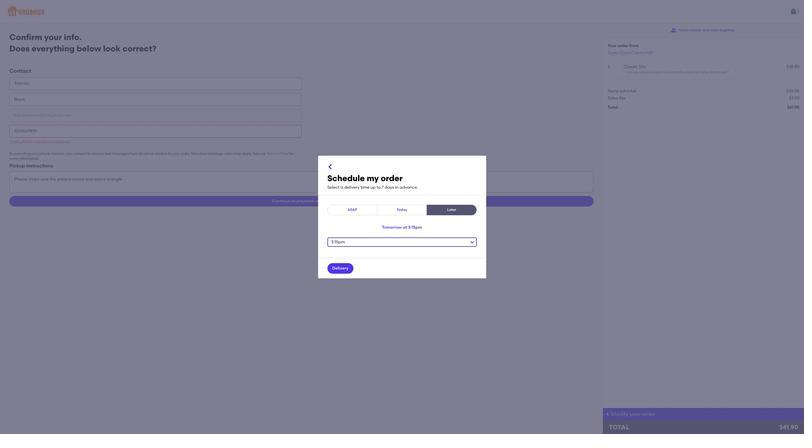 Task type: locate. For each thing, give the bounding box(es) containing it.
" right thank on the right of the page
[[728, 70, 730, 74]]

friends
[[690, 28, 702, 32]]

1 horizontal spatial "
[[728, 70, 730, 74]]

instructions
[[26, 163, 53, 168]]

items
[[608, 88, 619, 93]]

0 horizontal spatial "
[[624, 70, 626, 74]]

1 horizontal spatial is
[[696, 70, 699, 74]]

order up pizza
[[618, 43, 629, 48]]

2 $38.00 from the top
[[787, 88, 800, 93]]

confirm
[[9, 32, 42, 42]]

you down classic stix
[[634, 70, 640, 74]]

from up 'zeeks pizza capitol hill' link
[[630, 43, 639, 48]]

terms
[[267, 152, 277, 156]]

1 vertical spatial $41.90
[[780, 424, 799, 431]]

to inside schedule my order select a delivery time up to 7 days in advance.
[[377, 185, 381, 190]]

zeeks
[[608, 50, 620, 55]]

is
[[696, 70, 699, 74], [50, 139, 53, 144]]

main navigation navigation
[[0, 0, 805, 23]]

from inside your order from zeeks pizza capitol hill
[[630, 43, 639, 48]]

order
[[710, 28, 720, 32], [618, 43, 629, 48], [381, 173, 403, 183], [642, 411, 656, 417]]

asap
[[348, 208, 357, 212]]

zeeks pizza capitol hill link
[[608, 50, 653, 55]]

thank
[[710, 70, 720, 74]]

schedule
[[328, 173, 365, 183]]

phone right valid on the top left of the page
[[20, 139, 33, 144]]

2 inside button
[[798, 9, 800, 14]]

from left grubhub
[[130, 152, 138, 156]]

providing
[[14, 152, 30, 156]]

order inside schedule my order select a delivery time up to 7 days in advance.
[[381, 173, 403, 183]]

$41.90
[[788, 105, 800, 110], [780, 424, 799, 431]]

$38.00 for $38.00 " can you please make sure that the ranch is there, thank you! "
[[787, 64, 800, 69]]

advance.
[[400, 185, 418, 190]]

there,
[[700, 70, 710, 74]]

from
[[630, 43, 639, 48], [130, 152, 138, 156]]

below
[[77, 43, 101, 53]]

" down classic
[[624, 70, 626, 74]]

delivery
[[345, 185, 360, 190]]

by
[[9, 152, 13, 156]]

classic stix
[[624, 64, 646, 69]]

1 vertical spatial phone
[[39, 152, 50, 156]]

our
[[260, 152, 266, 156]]

your
[[44, 32, 62, 42], [31, 152, 38, 156], [172, 152, 180, 156], [630, 411, 641, 417]]

order up days
[[381, 173, 403, 183]]

0 vertical spatial total
[[608, 105, 618, 110]]

1 vertical spatial 2
[[608, 64, 611, 69]]

1 horizontal spatial you
[[634, 70, 640, 74]]

Phone telephone field
[[9, 125, 302, 137]]

to
[[87, 152, 91, 156], [168, 152, 171, 156], [377, 185, 381, 190], [292, 199, 296, 204]]

0 vertical spatial $38.00
[[787, 64, 800, 69]]

consent
[[73, 152, 86, 156]]

look
[[103, 43, 121, 53]]

0 horizontal spatial you
[[66, 152, 72, 156]]

you left consent
[[66, 152, 72, 156]]

$38.00 for $38.00
[[787, 88, 800, 93]]

please
[[641, 70, 652, 74]]

1 vertical spatial from
[[130, 152, 138, 156]]

message
[[208, 152, 224, 156]]

capitol
[[631, 50, 646, 55]]

Last name text field
[[9, 93, 302, 106]]

0 vertical spatial phone
[[20, 139, 33, 144]]

today
[[397, 208, 408, 212]]

is right number
[[50, 139, 53, 144]]

everything
[[32, 43, 75, 53]]

order inside your order from zeeks pizza capitol hill
[[618, 43, 629, 48]]

asap button
[[328, 205, 378, 215]]

0 vertical spatial you
[[634, 70, 640, 74]]

1 vertical spatial is
[[50, 139, 53, 144]]

your up everything
[[44, 32, 62, 42]]

1 horizontal spatial from
[[630, 43, 639, 48]]

for more information.
[[9, 152, 294, 161]]

sales tax
[[608, 95, 626, 100]]

apply.
[[242, 152, 252, 156]]

pickup instructions
[[9, 163, 53, 168]]

2
[[798, 9, 800, 14], [608, 64, 611, 69]]

"
[[624, 70, 626, 74], [728, 70, 730, 74]]

continue to payment method button
[[9, 196, 594, 207]]

together
[[721, 28, 735, 32]]

0 horizontal spatial phone
[[20, 139, 33, 144]]

in
[[395, 185, 399, 190]]

to left payment
[[292, 199, 296, 204]]

2 button
[[791, 6, 800, 17]]

you
[[634, 70, 640, 74], [66, 152, 72, 156]]

1 $38.00 from the top
[[787, 64, 800, 69]]

you inside $38.00 " can you please make sure that the ranch is there, thank you! "
[[634, 70, 640, 74]]

1 vertical spatial total
[[609, 424, 630, 431]]

total
[[608, 105, 618, 110], [609, 424, 630, 431]]

0 vertical spatial from
[[630, 43, 639, 48]]

continue to payment method
[[272, 199, 331, 204]]

is left there,
[[696, 70, 699, 74]]

0 vertical spatial is
[[696, 70, 699, 74]]

your
[[608, 43, 617, 48]]

valid
[[9, 139, 19, 144]]

phone down number
[[39, 152, 50, 156]]

make
[[653, 70, 662, 74]]

total down "sales"
[[608, 105, 618, 110]]

order inside button
[[710, 28, 720, 32]]

schedule my order select a delivery time up to 7 days in advance.
[[328, 173, 418, 190]]

1 horizontal spatial 2
[[798, 9, 800, 14]]

to left '7'
[[377, 185, 381, 190]]

see
[[253, 152, 260, 156]]

1 vertical spatial $38.00
[[787, 88, 800, 93]]

0 vertical spatial 2
[[798, 9, 800, 14]]

order right and
[[710, 28, 720, 32]]

later button
[[427, 205, 477, 215]]

valid phone number is required
[[9, 139, 71, 144]]

related
[[155, 152, 167, 156]]

$38.00 inside $38.00 " can you please make sure that the ranch is there, thank you! "
[[787, 64, 800, 69]]

use
[[282, 152, 288, 156]]

total down "modify"
[[609, 424, 630, 431]]

stix
[[639, 64, 646, 69]]

delivery button
[[328, 263, 354, 274]]



Task type: describe. For each thing, give the bounding box(es) containing it.
ranch
[[686, 70, 696, 74]]

up
[[371, 185, 376, 190]]

and
[[703, 28, 710, 32]]

order.
[[181, 152, 190, 156]]

Pickup instructions text field
[[9, 172, 594, 193]]

hill
[[647, 50, 653, 55]]

your right "modify"
[[630, 411, 641, 417]]

correct?
[[123, 43, 157, 53]]

valid phone number is required alert
[[9, 139, 71, 144]]

can
[[626, 70, 633, 74]]

people icon image
[[672, 27, 678, 33]]

your up information.
[[31, 152, 38, 156]]

required
[[54, 139, 71, 144]]

your inside confirm your info. does everything below look correct?
[[44, 32, 62, 42]]

svg image
[[327, 163, 334, 170]]

messages
[[112, 152, 129, 156]]

First name text field
[[9, 78, 302, 90]]

0 vertical spatial $41.90
[[788, 105, 800, 110]]

method
[[316, 199, 331, 204]]

today button
[[377, 205, 427, 215]]

order right "modify"
[[642, 411, 656, 417]]

1 " from the left
[[624, 70, 626, 74]]

to inside button
[[292, 199, 296, 204]]

a
[[341, 185, 344, 190]]

subtotal
[[620, 88, 636, 93]]

my
[[367, 173, 379, 183]]

you!
[[721, 70, 728, 74]]

contact
[[9, 68, 31, 74]]

to left the receive
[[87, 152, 91, 156]]

0 horizontal spatial 2
[[608, 64, 611, 69]]

$38.00 " can you please make sure that the ranch is there, thank you! "
[[624, 64, 800, 74]]

the
[[679, 70, 685, 74]]

continue
[[272, 199, 291, 204]]

does
[[9, 43, 30, 53]]

number,
[[51, 152, 65, 156]]

your order from zeeks pizza capitol hill
[[608, 43, 653, 55]]

$3.90
[[790, 95, 800, 100]]

pizza
[[621, 50, 631, 55]]

1 vertical spatial you
[[66, 152, 72, 156]]

2 " from the left
[[728, 70, 730, 74]]

invite friends and order together
[[680, 28, 735, 32]]

delivery
[[333, 266, 349, 271]]

0 horizontal spatial from
[[130, 152, 138, 156]]

standard
[[191, 152, 207, 156]]

modify your order
[[612, 411, 656, 417]]

tomorrow
[[382, 225, 402, 230]]

3:15pm
[[408, 225, 423, 230]]

items subtotal
[[608, 88, 636, 93]]

confirm your info. does everything below look correct?
[[9, 32, 157, 53]]

7
[[382, 185, 384, 190]]

pickup
[[9, 163, 25, 168]]

later
[[448, 208, 457, 212]]

invite
[[680, 28, 689, 32]]

sales
[[608, 95, 619, 100]]

by providing your phone number, you consent to receive text messages from grubhub related to your order. standard message rates may apply. see our terms of use
[[9, 152, 288, 156]]

grubhub
[[139, 152, 154, 156]]

rates
[[224, 152, 233, 156]]

at
[[403, 225, 407, 230]]

is inside $38.00 " can you please make sure that the ranch is there, thank you! "
[[696, 70, 699, 74]]

terms of use link
[[267, 152, 288, 156]]

tax
[[620, 95, 626, 100]]

modify
[[612, 411, 629, 417]]

1 horizontal spatial phone
[[39, 152, 50, 156]]

classic
[[624, 64, 638, 69]]

number
[[34, 139, 49, 144]]

time
[[361, 185, 370, 190]]

to right related
[[168, 152, 171, 156]]

more
[[9, 157, 18, 161]]

select
[[328, 185, 340, 190]]

your left the order.
[[172, 152, 180, 156]]

payment
[[297, 199, 315, 204]]

receive
[[92, 152, 104, 156]]

that
[[671, 70, 678, 74]]

tomorrow at 3:15pm
[[382, 225, 423, 230]]

tomorrow at 3:15pm button
[[382, 222, 423, 233]]

0 horizontal spatial is
[[50, 139, 53, 144]]

information.
[[19, 157, 40, 161]]

sure
[[663, 70, 670, 74]]

text
[[105, 152, 111, 156]]

may
[[234, 152, 241, 156]]

of
[[278, 152, 281, 156]]

info.
[[64, 32, 82, 42]]

invite friends and order together button
[[672, 25, 735, 36]]



Task type: vqa. For each thing, say whether or not it's contained in the screenshot.
Delivery button
yes



